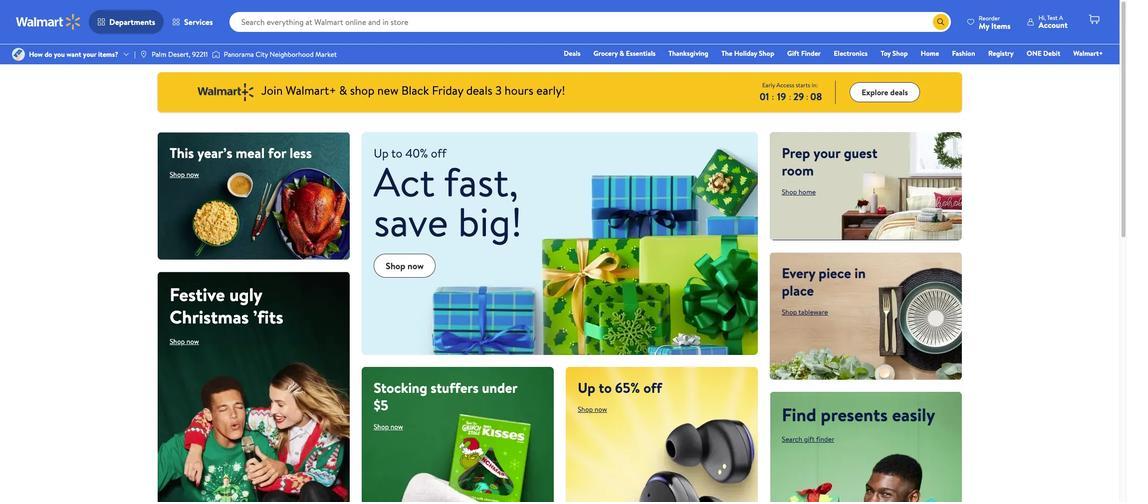 Task type: describe. For each thing, give the bounding box(es) containing it.
thanksgiving link
[[664, 48, 713, 59]]

how do you want your items?
[[29, 49, 118, 59]]

shop home
[[782, 187, 816, 197]]

walmart plus logo image
[[198, 83, 254, 101]]

one debit link
[[1023, 48, 1065, 59]]

act fast, save big!
[[374, 154, 523, 250]]

shop now link for this year's meal for less
[[170, 170, 199, 180]]

gift
[[804, 435, 815, 444]]

gift
[[788, 48, 800, 58]]

registry
[[989, 48, 1014, 58]]

explore deals
[[862, 87, 908, 98]]

now for act fast, save big!
[[408, 260, 424, 272]]

you
[[54, 49, 65, 59]]

festive
[[170, 282, 225, 307]]

holiday
[[734, 48, 758, 58]]

shop now link for stocking stuffers under $5
[[374, 422, 403, 432]]

early access starts in: 01 : 19 : 29 : 08
[[760, 81, 822, 103]]

electronics link
[[830, 48, 873, 59]]

easily
[[892, 403, 936, 428]]

home
[[799, 187, 816, 197]]

hi, test a account
[[1039, 13, 1068, 30]]

stocking stuffers under $5
[[374, 378, 517, 415]]

hi,
[[1039, 13, 1046, 22]]

finder
[[817, 435, 835, 444]]

save
[[374, 194, 449, 250]]

0 horizontal spatial walmart+
[[286, 82, 336, 99]]

|
[[134, 49, 136, 59]]

meal
[[236, 143, 265, 163]]

clear search field text image
[[921, 18, 929, 26]]

off
[[644, 378, 662, 398]]

fast,
[[444, 154, 519, 210]]

piece
[[819, 263, 851, 283]]

1 vertical spatial &
[[339, 82, 347, 99]]

shop for act fast, save big!
[[386, 260, 406, 272]]

search icon image
[[937, 18, 945, 26]]

reorder
[[979, 14, 1000, 22]]

city
[[256, 49, 268, 59]]

shop for festive ugly christmas 'fits
[[170, 337, 185, 347]]

your inside prep your guest room
[[814, 143, 841, 163]]

92211
[[192, 49, 208, 59]]

toy shop
[[881, 48, 908, 58]]

2 : from the left
[[789, 91, 792, 102]]

room
[[782, 161, 814, 180]]

grocery & essentials
[[594, 48, 656, 58]]

the holiday shop
[[722, 48, 775, 58]]

items
[[992, 20, 1011, 31]]

now for up to 65% off
[[595, 405, 607, 415]]

shop for stocking stuffers under $5
[[374, 422, 389, 432]]

year's
[[197, 143, 232, 163]]

place
[[782, 281, 814, 300]]

shop for this year's meal for less
[[170, 170, 185, 180]]

deals inside button
[[891, 87, 908, 98]]

one debit
[[1027, 48, 1061, 58]]

panorama city neighborhood market
[[224, 49, 337, 59]]

gift finder link
[[783, 48, 826, 59]]

 image for palm
[[140, 50, 148, 58]]

deals link
[[560, 48, 585, 59]]

early
[[762, 81, 775, 89]]

toy shop link
[[877, 48, 913, 59]]

palm
[[152, 49, 166, 59]]

stuffers
[[431, 378, 479, 398]]

grocery & essentials link
[[589, 48, 660, 59]]

access
[[777, 81, 795, 89]]

a
[[1059, 13, 1063, 22]]

new
[[378, 82, 399, 99]]

my
[[979, 20, 990, 31]]

shop now link for act fast, save big!
[[374, 254, 436, 278]]

stocking
[[374, 378, 428, 398]]

fashion link
[[948, 48, 980, 59]]

the
[[722, 48, 733, 58]]

home
[[921, 48, 940, 58]]

walmart+ inside walmart+ link
[[1074, 48, 1104, 58]]

test
[[1048, 13, 1058, 22]]

shop for up to 65% off
[[578, 405, 593, 415]]

01
[[760, 90, 769, 103]]

prep your guest room
[[782, 143, 878, 180]]

search gift finder link
[[782, 435, 835, 444]]

early!
[[537, 82, 565, 99]]

3 : from the left
[[806, 91, 809, 102]]

essentials
[[626, 48, 656, 58]]

walmart image
[[16, 14, 81, 30]]

shop right toy
[[893, 48, 908, 58]]

shop now link for festive ugly christmas 'fits
[[170, 337, 199, 347]]

now for stocking stuffers under $5
[[391, 422, 403, 432]]

3
[[495, 82, 502, 99]]

items?
[[98, 49, 118, 59]]

how
[[29, 49, 43, 59]]

departments button
[[89, 10, 164, 34]]

walmart+ link
[[1069, 48, 1108, 59]]

shop for every piece in place
[[782, 307, 797, 317]]

festive ugly christmas 'fits
[[170, 282, 284, 330]]

 image for how
[[12, 48, 25, 61]]

find presents easily
[[782, 403, 936, 428]]

shop now for festive ugly christmas 'fits
[[170, 337, 199, 347]]



Task type: locate. For each thing, give the bounding box(es) containing it.
account
[[1039, 19, 1068, 30]]

shop now link down up
[[578, 405, 607, 415]]

now down to
[[595, 405, 607, 415]]

guest
[[844, 143, 878, 163]]

debit
[[1044, 48, 1061, 58]]

now for this year's meal for less
[[187, 170, 199, 180]]

shop down place
[[782, 307, 797, 317]]

0 horizontal spatial your
[[83, 49, 97, 59]]

shop now down this
[[170, 170, 199, 180]]

0 vertical spatial walmart+
[[1074, 48, 1104, 58]]

do
[[44, 49, 52, 59]]

fashion
[[952, 48, 976, 58]]

shop now down christmas
[[170, 337, 199, 347]]

shop
[[350, 82, 375, 99]]

:
[[772, 91, 774, 102], [789, 91, 792, 102], [806, 91, 809, 102]]

home link
[[917, 48, 944, 59]]

1 horizontal spatial &
[[620, 48, 624, 58]]

shop down save
[[386, 260, 406, 272]]

0 vertical spatial your
[[83, 49, 97, 59]]

deals left 3
[[466, 82, 493, 99]]

every piece in place
[[782, 263, 866, 300]]

act
[[374, 154, 435, 210]]

in:
[[812, 81, 818, 89]]

services button
[[164, 10, 221, 34]]

1 vertical spatial walmart+
[[286, 82, 336, 99]]

join walmart+ & shop new black friday deals 3 hours early!
[[262, 82, 565, 99]]

big!
[[458, 194, 523, 250]]

1 horizontal spatial  image
[[140, 50, 148, 58]]

shop now down $5 at the left bottom of page
[[374, 422, 403, 432]]

0 horizontal spatial :
[[772, 91, 774, 102]]

starts
[[796, 81, 811, 89]]

Walmart Site-Wide search field
[[229, 12, 951, 32]]

shop now for this year's meal for less
[[170, 170, 199, 180]]

: right the 29
[[806, 91, 809, 102]]

shop down this
[[170, 170, 185, 180]]

shop inside "link"
[[759, 48, 775, 58]]

find
[[782, 403, 817, 428]]

0 horizontal spatial deals
[[466, 82, 493, 99]]

walmart+ down cart contains 0 items total amount $0.00 icon
[[1074, 48, 1104, 58]]

now for festive ugly christmas 'fits
[[187, 337, 199, 347]]

shop
[[759, 48, 775, 58], [893, 48, 908, 58], [170, 170, 185, 180], [782, 187, 797, 197], [386, 260, 406, 272], [782, 307, 797, 317], [170, 337, 185, 347], [578, 405, 593, 415], [374, 422, 389, 432]]

prep
[[782, 143, 811, 163]]

under
[[482, 378, 517, 398]]

shop down up
[[578, 405, 593, 415]]

explore deals button
[[850, 82, 920, 102]]

now inside shop now link
[[408, 260, 424, 272]]

your
[[83, 49, 97, 59], [814, 143, 841, 163]]

0 vertical spatial &
[[620, 48, 624, 58]]

shop now for up to 65% off
[[578, 405, 607, 415]]

electronics
[[834, 48, 868, 58]]

presents
[[821, 403, 888, 428]]

grocery
[[594, 48, 618, 58]]

1 vertical spatial your
[[814, 143, 841, 163]]

shop right holiday
[[759, 48, 775, 58]]

finder
[[801, 48, 821, 58]]

1 horizontal spatial walmart+
[[1074, 48, 1104, 58]]

friday
[[432, 82, 463, 99]]

shop now link down christmas
[[170, 337, 199, 347]]

shop down christmas
[[170, 337, 185, 347]]

ugly
[[229, 282, 262, 307]]

departments
[[109, 16, 155, 27]]

market
[[315, 49, 337, 59]]

up
[[578, 378, 596, 398]]

hours
[[505, 82, 534, 99]]

cart contains 0 items total amount $0.00 image
[[1089, 13, 1101, 25]]

& left shop
[[339, 82, 347, 99]]

65%
[[615, 378, 640, 398]]

shop now
[[170, 170, 199, 180], [386, 260, 424, 272], [170, 337, 199, 347], [578, 405, 607, 415], [374, 422, 403, 432]]

 image left how at the left top
[[12, 48, 25, 61]]

shop now for act fast, save big!
[[386, 260, 424, 272]]

'fits
[[253, 305, 284, 330]]

in
[[855, 263, 866, 283]]

your right want
[[83, 49, 97, 59]]

toy
[[881, 48, 891, 58]]

now down christmas
[[187, 337, 199, 347]]

now down this
[[187, 170, 199, 180]]

 image
[[212, 49, 220, 59]]

gift finder
[[788, 48, 821, 58]]

now
[[187, 170, 199, 180], [408, 260, 424, 272], [187, 337, 199, 347], [595, 405, 607, 415], [391, 422, 403, 432]]

0 horizontal spatial  image
[[12, 48, 25, 61]]

now down stocking
[[391, 422, 403, 432]]

1 : from the left
[[772, 91, 774, 102]]

1 horizontal spatial deals
[[891, 87, 908, 98]]

christmas
[[170, 305, 249, 330]]

search gift finder
[[782, 435, 835, 444]]

shop left home
[[782, 187, 797, 197]]

: left 19
[[772, 91, 774, 102]]

less
[[290, 143, 312, 163]]

black
[[402, 82, 429, 99]]

registry link
[[984, 48, 1019, 59]]

19
[[777, 90, 786, 103]]

shop now link down this
[[170, 170, 199, 180]]

neighborhood
[[270, 49, 314, 59]]

shop tableware link
[[782, 307, 828, 317]]

 image right |
[[140, 50, 148, 58]]

to
[[599, 378, 612, 398]]

for
[[268, 143, 286, 163]]

shop now link for up to 65% off
[[578, 405, 607, 415]]

the holiday shop link
[[717, 48, 779, 59]]

services
[[184, 16, 213, 27]]

shop for prep your guest room
[[782, 187, 797, 197]]

shop now link down save
[[374, 254, 436, 278]]

palm desert, 92211
[[152, 49, 208, 59]]

: left the 29
[[789, 91, 792, 102]]

$5
[[374, 396, 388, 415]]

1 horizontal spatial your
[[814, 143, 841, 163]]

this
[[170, 143, 194, 163]]

desert,
[[168, 49, 191, 59]]

shop down $5 at the left bottom of page
[[374, 422, 389, 432]]

up to 65% off
[[578, 378, 662, 398]]

shop now down up
[[578, 405, 607, 415]]

0 horizontal spatial &
[[339, 82, 347, 99]]

walmart+ right join
[[286, 82, 336, 99]]

deals
[[466, 82, 493, 99], [891, 87, 908, 98]]

deals
[[564, 48, 581, 58]]

shop tableware
[[782, 307, 828, 317]]

join
[[262, 82, 283, 99]]

every
[[782, 263, 816, 283]]

Search search field
[[229, 12, 951, 32]]

shop now down save
[[386, 260, 424, 272]]

2 horizontal spatial :
[[806, 91, 809, 102]]

29
[[794, 90, 804, 103]]

tableware
[[799, 307, 828, 317]]

1 horizontal spatial :
[[789, 91, 792, 102]]

 image
[[12, 48, 25, 61], [140, 50, 148, 58]]

reorder my items
[[979, 14, 1011, 31]]

&
[[620, 48, 624, 58], [339, 82, 347, 99]]

deals right explore
[[891, 87, 908, 98]]

your right the prep
[[814, 143, 841, 163]]

one
[[1027, 48, 1042, 58]]

want
[[67, 49, 81, 59]]

panorama
[[224, 49, 254, 59]]

now down save
[[408, 260, 424, 272]]

shop now link down $5 at the left bottom of page
[[374, 422, 403, 432]]

shop now for stocking stuffers under $5
[[374, 422, 403, 432]]

& right grocery
[[620, 48, 624, 58]]



Task type: vqa. For each thing, say whether or not it's contained in the screenshot.
1st Add Button from the right
no



